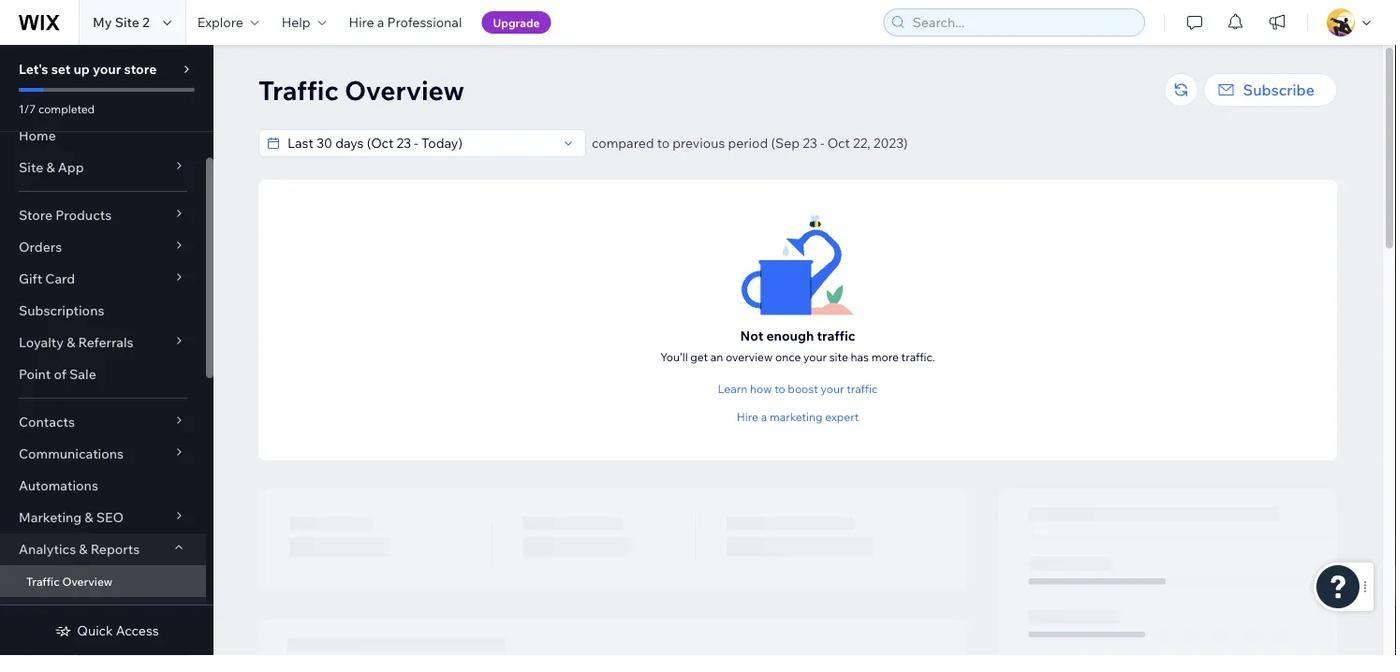 Task type: vqa. For each thing, say whether or not it's contained in the screenshot.
Hire for Hire a marketing expert
yes



Task type: describe. For each thing, give the bounding box(es) containing it.
set
[[51, 61, 71, 77]]

store
[[19, 207, 53, 223]]

of
[[54, 366, 66, 383]]

referrals
[[78, 334, 134, 351]]

orders
[[19, 239, 62, 255]]

my
[[93, 14, 112, 30]]

site inside popup button
[[19, 159, 43, 176]]

quick access button
[[55, 623, 159, 640]]

access
[[116, 623, 159, 639]]

& for loyalty
[[67, 334, 75, 351]]

marketing & seo button
[[0, 502, 206, 534]]

quick access
[[77, 623, 159, 639]]

get
[[691, 350, 708, 364]]

analytics & reports button
[[0, 534, 206, 566]]

Search... field
[[907, 9, 1139, 36]]

sale
[[69, 366, 96, 383]]

1 horizontal spatial to
[[775, 382, 786, 396]]

1 vertical spatial traffic
[[847, 382, 878, 396]]

site & app
[[19, 159, 84, 176]]

subscriptions link
[[0, 295, 206, 327]]

completed
[[38, 102, 95, 116]]

traffic.
[[902, 350, 935, 364]]

loyalty & referrals
[[19, 334, 134, 351]]

1/7 completed
[[19, 102, 95, 116]]

subscribe button
[[1204, 73, 1337, 107]]

upgrade
[[493, 15, 540, 30]]

compared to previous period (sep 23 - oct 22, 2023)
[[592, 135, 908, 151]]

22,
[[853, 135, 871, 151]]

analytics & reports
[[19, 541, 140, 558]]

communications
[[19, 446, 124, 462]]

marketing
[[770, 410, 823, 424]]

app
[[58, 159, 84, 176]]

marketing
[[19, 510, 82, 526]]

store products
[[19, 207, 112, 223]]

& for analytics
[[79, 541, 88, 558]]

hire a marketing expert
[[737, 410, 859, 424]]

oct
[[828, 135, 850, 151]]

automations link
[[0, 470, 206, 502]]

not enough traffic you'll get an overview once your site has more traffic.
[[661, 327, 935, 364]]

enough
[[767, 327, 814, 344]]

2
[[142, 14, 150, 30]]

traffic overview inside sidebar 'element'
[[26, 575, 113, 589]]

contacts button
[[0, 406, 206, 438]]

marketing & seo
[[19, 510, 124, 526]]

once
[[775, 350, 801, 364]]

& for marketing
[[85, 510, 93, 526]]

how
[[750, 382, 772, 396]]

help
[[282, 14, 311, 30]]

communications button
[[0, 438, 206, 470]]

hire for hire a marketing expert
[[737, 410, 759, 424]]

point of sale
[[19, 366, 96, 383]]

let's
[[19, 61, 48, 77]]

quick
[[77, 623, 113, 639]]

1 horizontal spatial traffic overview
[[259, 74, 465, 106]]

expert
[[825, 410, 859, 424]]

overview
[[726, 350, 773, 364]]

orders button
[[0, 231, 206, 263]]

your inside sidebar 'element'
[[93, 61, 121, 77]]

boost
[[788, 382, 818, 396]]

site & app button
[[0, 152, 206, 184]]



Task type: locate. For each thing, give the bounding box(es) containing it.
& right loyalty
[[67, 334, 75, 351]]

you'll
[[661, 350, 688, 364]]

loyalty
[[19, 334, 64, 351]]

to right how
[[775, 382, 786, 396]]

to
[[657, 135, 670, 151], [775, 382, 786, 396]]

reports
[[91, 541, 140, 558]]

0 horizontal spatial traffic overview
[[26, 575, 113, 589]]

overview
[[345, 74, 465, 106], [62, 575, 113, 589]]

1 horizontal spatial overview
[[345, 74, 465, 106]]

your right up
[[93, 61, 121, 77]]

traffic inside not enough traffic you'll get an overview once your site has more traffic.
[[817, 327, 856, 344]]

traffic
[[259, 74, 339, 106], [26, 575, 60, 589]]

traffic down has
[[847, 382, 878, 396]]

site down home
[[19, 159, 43, 176]]

traffic overview down the hire a professional link
[[259, 74, 465, 106]]

a
[[377, 14, 384, 30], [761, 410, 767, 424]]

0 horizontal spatial hire
[[349, 14, 374, 30]]

help button
[[270, 0, 338, 45]]

an
[[711, 350, 723, 364]]

subscribe
[[1243, 81, 1315, 99]]

upgrade button
[[482, 11, 551, 34]]

0 horizontal spatial to
[[657, 135, 670, 151]]

home link
[[0, 120, 206, 152]]

1 horizontal spatial traffic
[[259, 74, 339, 106]]

analytics
[[19, 541, 76, 558]]

1/7
[[19, 102, 36, 116]]

0 horizontal spatial site
[[19, 159, 43, 176]]

1 vertical spatial overview
[[62, 575, 113, 589]]

a for professional
[[377, 14, 384, 30]]

seo
[[96, 510, 124, 526]]

1 vertical spatial a
[[761, 410, 767, 424]]

overview down analytics & reports at the left bottom of page
[[62, 575, 113, 589]]

more
[[872, 350, 899, 364]]

products
[[55, 207, 112, 223]]

1 vertical spatial traffic overview
[[26, 575, 113, 589]]

0 vertical spatial traffic
[[817, 327, 856, 344]]

0 vertical spatial traffic overview
[[259, 74, 465, 106]]

subscriptions
[[19, 303, 104, 319]]

period
[[728, 135, 768, 151]]

loyalty & referrals button
[[0, 327, 206, 359]]

2023)
[[874, 135, 908, 151]]

page skeleton image
[[259, 489, 1337, 657]]

traffic down help button
[[259, 74, 339, 106]]

hire inside "link"
[[737, 410, 759, 424]]

23
[[803, 135, 818, 151]]

traffic overview down analytics & reports at the left bottom of page
[[26, 575, 113, 589]]

your right 'boost'
[[821, 382, 844, 396]]

site
[[115, 14, 139, 30], [19, 159, 43, 176]]

None field
[[282, 130, 557, 156]]

point
[[19, 366, 51, 383]]

traffic inside sidebar 'element'
[[26, 575, 60, 589]]

0 horizontal spatial overview
[[62, 575, 113, 589]]

-
[[821, 135, 825, 151]]

hire a marketing expert link
[[737, 409, 859, 426]]

contacts
[[19, 414, 75, 430]]

gift
[[19, 271, 42, 287]]

hire down how
[[737, 410, 759, 424]]

traffic down analytics
[[26, 575, 60, 589]]

gift card button
[[0, 263, 206, 295]]

site
[[830, 350, 848, 364]]

professional
[[387, 14, 462, 30]]

previous
[[673, 135, 725, 151]]

0 horizontal spatial traffic
[[26, 575, 60, 589]]

compared
[[592, 135, 654, 151]]

a inside "link"
[[761, 410, 767, 424]]

traffic overview link
[[0, 566, 206, 598]]

& for site
[[46, 159, 55, 176]]

to left previous
[[657, 135, 670, 151]]

a down how
[[761, 410, 767, 424]]

(sep
[[771, 135, 800, 151]]

0 horizontal spatial a
[[377, 14, 384, 30]]

store
[[124, 61, 157, 77]]

1 vertical spatial hire
[[737, 410, 759, 424]]

hire a professional link
[[338, 0, 473, 45]]

overview inside traffic overview link
[[62, 575, 113, 589]]

has
[[851, 350, 869, 364]]

point of sale link
[[0, 359, 206, 391]]

hire right help button
[[349, 14, 374, 30]]

1 horizontal spatial site
[[115, 14, 139, 30]]

learn how to boost your traffic
[[718, 382, 878, 396]]

hire for hire a professional
[[349, 14, 374, 30]]

up
[[74, 61, 90, 77]]

0 vertical spatial site
[[115, 14, 139, 30]]

1 horizontal spatial a
[[761, 410, 767, 424]]

home
[[19, 127, 56, 144]]

&
[[46, 159, 55, 176], [67, 334, 75, 351], [85, 510, 93, 526], [79, 541, 88, 558]]

traffic up site
[[817, 327, 856, 344]]

overview down the hire a professional link
[[345, 74, 465, 106]]

sidebar element
[[0, 45, 214, 657]]

card
[[45, 271, 75, 287]]

0 vertical spatial to
[[657, 135, 670, 151]]

1 vertical spatial your
[[804, 350, 827, 364]]

1 horizontal spatial hire
[[737, 410, 759, 424]]

hire a professional
[[349, 14, 462, 30]]

store products button
[[0, 200, 206, 231]]

a left 'professional'
[[377, 14, 384, 30]]

2 vertical spatial your
[[821, 382, 844, 396]]

0 vertical spatial traffic
[[259, 74, 339, 106]]

explore
[[197, 14, 243, 30]]

0 vertical spatial overview
[[345, 74, 465, 106]]

0 vertical spatial hire
[[349, 14, 374, 30]]

traffic
[[817, 327, 856, 344], [847, 382, 878, 396]]

site left 2
[[115, 14, 139, 30]]

0 vertical spatial your
[[93, 61, 121, 77]]

a for marketing
[[761, 410, 767, 424]]

1 vertical spatial to
[[775, 382, 786, 396]]

1 vertical spatial site
[[19, 159, 43, 176]]

learn
[[718, 382, 748, 396]]

& left app
[[46, 159, 55, 176]]

automations
[[19, 478, 98, 494]]

traffic overview
[[259, 74, 465, 106], [26, 575, 113, 589]]

my site 2
[[93, 14, 150, 30]]

not
[[740, 327, 764, 344]]

your inside not enough traffic you'll get an overview once your site has more traffic.
[[804, 350, 827, 364]]

your left site
[[804, 350, 827, 364]]

& left reports
[[79, 541, 88, 558]]

& left seo
[[85, 510, 93, 526]]

gift card
[[19, 271, 75, 287]]

let's set up your store
[[19, 61, 157, 77]]

1 vertical spatial traffic
[[26, 575, 60, 589]]

your
[[93, 61, 121, 77], [804, 350, 827, 364], [821, 382, 844, 396]]

learn how to boost your traffic link
[[718, 381, 878, 398]]

0 vertical spatial a
[[377, 14, 384, 30]]



